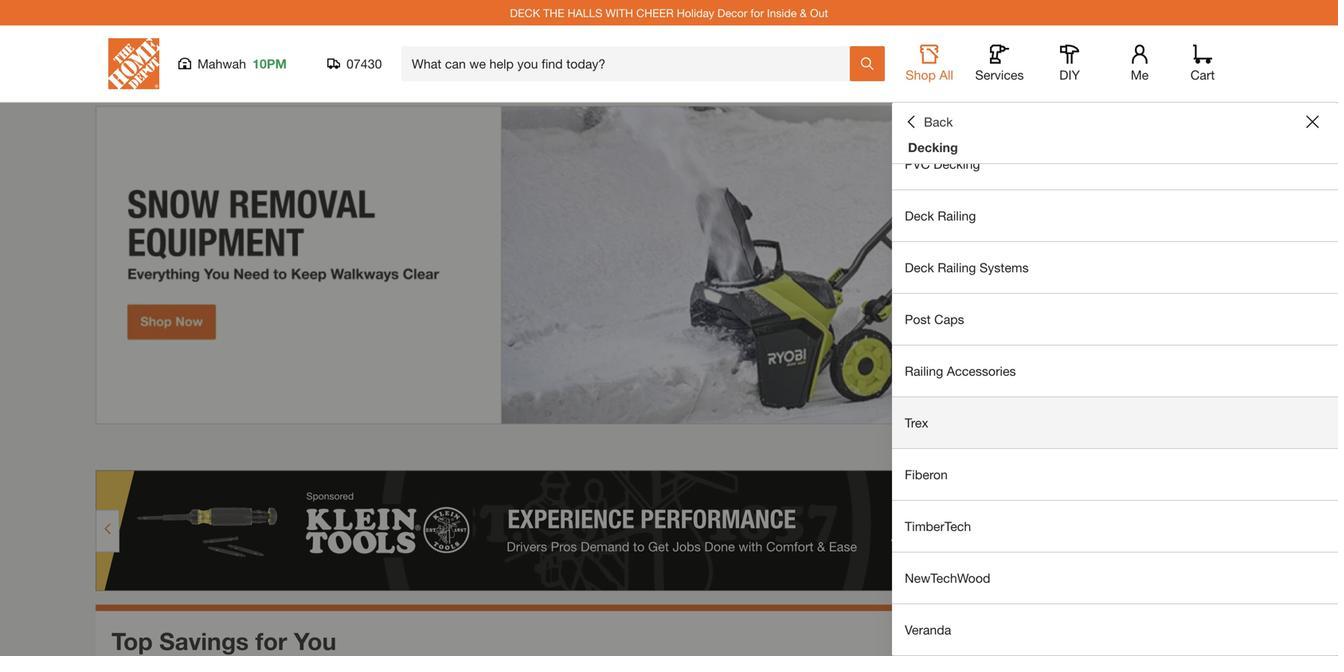 Task type: vqa. For each thing, say whether or not it's contained in the screenshot.
second Yard
no



Task type: locate. For each thing, give the bounding box(es) containing it.
1 horizontal spatial for
[[751, 6, 764, 19]]

drawer close image
[[1306, 116, 1319, 128]]

newtechwood
[[905, 571, 991, 586]]

1 deck from the top
[[905, 208, 934, 223]]

next slide image
[[1216, 443, 1228, 456]]

deck down pvc
[[905, 208, 934, 223]]

inside
[[767, 6, 797, 19]]

timbertech
[[905, 519, 971, 534]]

shop all
[[906, 67, 953, 82]]

0 horizontal spatial for
[[255, 627, 287, 655]]

diy
[[1060, 67, 1080, 82]]

deck for deck railing systems
[[905, 260, 934, 275]]

newtechwood link
[[892, 553, 1338, 604]]

with
[[606, 6, 633, 19]]

decking
[[942, 105, 988, 120], [908, 140, 958, 155], [934, 157, 980, 172]]

deck up the post
[[905, 260, 934, 275]]

0 vertical spatial for
[[751, 6, 764, 19]]

pvc decking
[[905, 157, 980, 172]]

back
[[924, 114, 953, 129]]

railing for deck railing systems
[[938, 260, 976, 275]]

feedback link image
[[1317, 269, 1338, 355]]

trex link
[[892, 398, 1338, 448]]

decking up "pvc decking"
[[908, 140, 958, 155]]

0 vertical spatial railing
[[938, 208, 976, 223]]

1 vertical spatial decking
[[908, 140, 958, 155]]

deck the halls with cheer holiday decor for inside & out
[[510, 6, 828, 19]]

2 deck from the top
[[905, 260, 934, 275]]

0 vertical spatial decking
[[942, 105, 988, 120]]

services button
[[974, 45, 1025, 83]]

accessories
[[947, 364, 1016, 379]]

railing left systems
[[938, 260, 976, 275]]

post caps link
[[892, 294, 1338, 345]]

shop
[[906, 67, 936, 82]]

2 / 5
[[1181, 441, 1201, 458]]

railing up deck railing systems
[[938, 208, 976, 223]]

me
[[1131, 67, 1149, 82]]

deck railing
[[905, 208, 976, 223]]

railing down the post
[[905, 364, 943, 379]]

the
[[543, 6, 565, 19]]

back button
[[905, 114, 953, 130]]

railing
[[938, 208, 976, 223], [938, 260, 976, 275], [905, 364, 943, 379]]

wood
[[905, 105, 938, 120]]

deck
[[905, 208, 934, 223], [905, 260, 934, 275]]

for left inside
[[751, 6, 764, 19]]

for left you on the bottom of page
[[255, 627, 287, 655]]

0 vertical spatial deck
[[905, 208, 934, 223]]

cheer
[[636, 6, 674, 19]]

5
[[1193, 441, 1201, 458]]

decor
[[718, 6, 748, 19]]

&
[[800, 6, 807, 19]]

veranda link
[[892, 605, 1338, 656]]

decking down all
[[942, 105, 988, 120]]

image for snow removal equipment everything you need to keep walkways clear image
[[96, 106, 1243, 425]]

2 vertical spatial decking
[[934, 157, 980, 172]]

10pm
[[253, 56, 287, 71]]

decking right pvc
[[934, 157, 980, 172]]

caps
[[934, 312, 964, 327]]

me button
[[1114, 45, 1165, 83]]

1 vertical spatial deck
[[905, 260, 934, 275]]

all
[[940, 67, 953, 82]]

2 vertical spatial railing
[[905, 364, 943, 379]]

1 vertical spatial railing
[[938, 260, 976, 275]]

for
[[751, 6, 764, 19], [255, 627, 287, 655]]

railing accessories link
[[892, 346, 1338, 397]]

pvc
[[905, 157, 930, 172]]

you
[[294, 627, 336, 655]]



Task type: describe. For each thing, give the bounding box(es) containing it.
decking for wood
[[942, 105, 988, 120]]

fiberon
[[905, 467, 948, 482]]

cart
[[1191, 67, 1215, 82]]

wood decking link
[[892, 87, 1338, 138]]

halls
[[568, 6, 603, 19]]

systems
[[980, 260, 1029, 275]]

07430
[[347, 56, 382, 71]]

deck railing systems link
[[892, 242, 1338, 293]]

2
[[1181, 441, 1189, 458]]

timbertech link
[[892, 501, 1338, 552]]

1 vertical spatial for
[[255, 627, 287, 655]]

mahwah
[[198, 56, 246, 71]]

diy button
[[1044, 45, 1095, 83]]

post
[[905, 312, 931, 327]]

mahwah 10pm
[[198, 56, 287, 71]]

deck railing link
[[892, 190, 1338, 241]]

the home depot logo image
[[108, 38, 159, 89]]

What can we help you find today? search field
[[412, 47, 849, 80]]

trex
[[905, 415, 929, 431]]

deck
[[510, 6, 540, 19]]

deck for deck railing
[[905, 208, 934, 223]]

wood decking
[[905, 105, 988, 120]]

railing accessories
[[905, 364, 1016, 379]]

deck the halls with cheer holiday decor for inside & out link
[[510, 6, 828, 19]]

previous slide image
[[1153, 443, 1166, 456]]

decking for pvc
[[934, 157, 980, 172]]

veranda
[[905, 623, 951, 638]]

cart link
[[1185, 45, 1220, 83]]

top
[[112, 627, 153, 655]]

railing for deck railing
[[938, 208, 976, 223]]

/
[[1189, 441, 1193, 458]]

post caps
[[905, 312, 964, 327]]

deck railing systems
[[905, 260, 1029, 275]]

shop all button
[[904, 45, 955, 83]]

fiberon link
[[892, 449, 1338, 500]]

out
[[810, 6, 828, 19]]

top savings for you
[[112, 627, 336, 655]]

pvc decking link
[[892, 139, 1338, 190]]

07430 button
[[327, 56, 382, 72]]

holiday
[[677, 6, 714, 19]]

savings
[[159, 627, 249, 655]]

services
[[975, 67, 1024, 82]]



